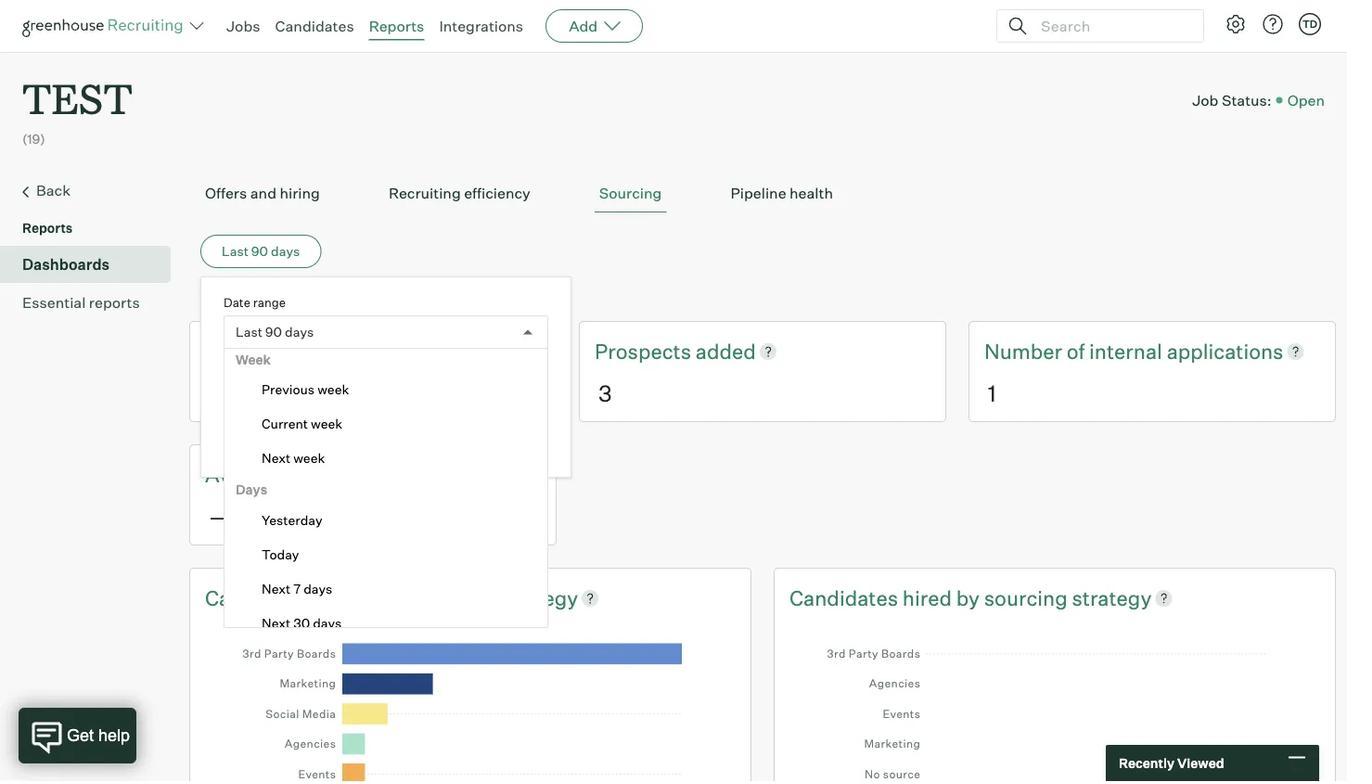 Task type: vqa. For each thing, say whether or not it's contained in the screenshot.
Toggle flyout icon
no



Task type: describe. For each thing, give the bounding box(es) containing it.
candidates for candidates hired by sourcing
[[790, 585, 898, 611]]

previous
[[314, 437, 367, 453]]

prospects
[[595, 338, 696, 364]]

applications
[[1167, 338, 1284, 364]]

by
[[957, 585, 980, 611]]

days right 30
[[313, 615, 342, 631]]

offers and hiring
[[205, 184, 320, 203]]

jobs link
[[226, 17, 260, 35]]

candidates for candidates added
[[205, 585, 314, 611]]

2 strategy link from the left
[[1072, 584, 1152, 612]]

job status:
[[1193, 91, 1272, 110]]

integrations
[[439, 17, 524, 35]]

next for next 30 days
[[262, 615, 291, 631]]

submitted link
[[296, 337, 394, 366]]

last 90 days inside 'button'
[[222, 243, 300, 260]]

candidates added
[[205, 585, 383, 611]]

-
[[241, 292, 247, 308]]

hiring
[[280, 184, 320, 203]]

30
[[293, 615, 310, 631]]

efficiency
[[464, 184, 531, 203]]

sourcing button
[[595, 175, 667, 213]]

add
[[569, 17, 598, 35]]

add button
[[546, 9, 643, 43]]

offers
[[205, 184, 247, 203]]

sourcing link
[[984, 584, 1072, 612]]

next week
[[262, 450, 325, 467]]

of
[[1067, 338, 1085, 364]]

1
[[988, 379, 997, 407]]

today
[[262, 546, 299, 563]]

jobs
[[226, 17, 260, 35]]

candidates hired by sourcing
[[790, 585, 1072, 611]]

offers and hiring button
[[200, 175, 325, 213]]

range
[[253, 295, 286, 310]]

internal link
[[1090, 337, 1167, 366]]

health
[[790, 184, 833, 203]]

date
[[255, 366, 280, 381]]

hired link
[[903, 584, 957, 612]]

start
[[224, 366, 252, 381]]

sourcing
[[599, 184, 662, 203]]

of link
[[1067, 337, 1090, 366]]

date
[[224, 295, 250, 310]]

job
[[1193, 91, 1219, 110]]

1 strategy from the left
[[499, 585, 578, 611]]

sourcing
[[984, 585, 1068, 611]]

open
[[1288, 91, 1325, 110]]

configure image
[[1225, 13, 1247, 35]]

recruiting efficiency button
[[384, 175, 535, 213]]

by link
[[957, 584, 984, 612]]

next for next 7 days
[[262, 581, 291, 597]]

integrations link
[[439, 17, 524, 35]]

referrals
[[205, 338, 296, 364]]

previous
[[262, 382, 315, 398]]

xychart image for added
[[231, 630, 710, 782]]

date range
[[224, 295, 286, 310]]

0 vertical spatial added
[[696, 338, 756, 364]]

prospects link
[[595, 337, 696, 366]]

pipeline health
[[731, 184, 833, 203]]

td button
[[1299, 13, 1322, 35]]

xychart image for hired
[[816, 630, 1295, 782]]

dashboards
[[22, 255, 110, 274]]

4
[[229, 292, 238, 308]]

aug
[[200, 292, 226, 308]]

next 30 days
[[262, 615, 342, 631]]

—
[[209, 502, 231, 530]]

status:
[[1222, 91, 1272, 110]]

current
[[262, 416, 308, 432]]

0 vertical spatial time
[[369, 437, 397, 453]]

compare to previous time period
[[240, 437, 439, 453]]

week
[[236, 351, 271, 368]]

and
[[250, 184, 277, 203]]

days down 2023
[[285, 324, 314, 340]]

recruiting efficiency
[[389, 184, 531, 203]]

3
[[599, 379, 612, 407]]

applications link
[[1167, 337, 1284, 366]]

0 vertical spatial reports
[[369, 17, 424, 35]]

compare
[[240, 437, 296, 453]]

7
[[293, 581, 301, 597]]

next for next week
[[262, 450, 291, 467]]

yesterday
[[262, 512, 323, 528]]

1 vertical spatial added
[[318, 585, 378, 611]]



Task type: locate. For each thing, give the bounding box(es) containing it.
last inside 'button'
[[222, 243, 249, 260]]

greenhouse recruiting image
[[22, 15, 189, 37]]

time link
[[289, 460, 336, 489]]

1 vertical spatial added link
[[318, 584, 383, 612]]

3 next from the top
[[262, 615, 291, 631]]

Search text field
[[1037, 13, 1187, 39]]

2,
[[277, 292, 289, 308]]

essential
[[22, 293, 86, 312]]

0 vertical spatial last 90 days
[[222, 243, 300, 260]]

1 horizontal spatial time
[[369, 437, 397, 453]]

0 horizontal spatial strategy link
[[499, 584, 578, 612]]

0 vertical spatial last
[[222, 243, 249, 260]]

2 vertical spatial next
[[262, 615, 291, 631]]

0 horizontal spatial reports
[[22, 220, 73, 236]]

candidates link
[[275, 17, 354, 35], [205, 584, 318, 612], [790, 584, 903, 612]]

td
[[1303, 18, 1318, 30]]

last up "4"
[[222, 243, 249, 260]]

test
[[22, 71, 133, 125]]

back
[[36, 181, 71, 200]]

last up the week at the left top of page
[[236, 324, 262, 340]]

strategy
[[499, 585, 578, 611], [1072, 585, 1152, 611]]

added
[[696, 338, 756, 364], [318, 585, 378, 611]]

1 vertical spatial last 90 days
[[236, 324, 314, 340]]

submitted
[[296, 338, 394, 364]]

candidates
[[275, 17, 354, 35], [205, 585, 314, 611], [790, 585, 898, 611]]

days right 7
[[304, 581, 333, 597]]

1 horizontal spatial reports
[[369, 17, 424, 35]]

candidates for candidates
[[275, 17, 354, 35]]

90
[[251, 243, 268, 260], [265, 324, 282, 340]]

recently viewed
[[1119, 755, 1225, 772]]

td button
[[1296, 9, 1325, 39]]

start date
[[224, 366, 280, 381]]

Compare to previous time period checkbox
[[224, 438, 236, 450]]

added link
[[696, 337, 756, 366], [318, 584, 383, 612]]

next left to
[[262, 450, 291, 467]]

last 90 days down range on the top left
[[236, 324, 314, 340]]

week for previous week
[[318, 382, 349, 398]]

tab list containing offers and hiring
[[200, 175, 1325, 213]]

2 vertical spatial week
[[293, 450, 325, 467]]

test (19)
[[22, 71, 133, 147]]

1 vertical spatial next
[[262, 581, 291, 597]]

week for current week
[[311, 416, 343, 432]]

last 90 days up nov
[[222, 243, 300, 260]]

essential reports
[[22, 293, 140, 312]]

to
[[299, 437, 311, 453]]

nov
[[249, 292, 275, 308]]

last 90 days
[[222, 243, 300, 260], [236, 324, 314, 340]]

next left 7
[[262, 581, 291, 597]]

1 vertical spatial 90
[[265, 324, 282, 340]]

reports left integrations link
[[369, 17, 424, 35]]

strategy link
[[499, 584, 578, 612], [1072, 584, 1152, 612]]

1 next from the top
[[262, 450, 291, 467]]

0 horizontal spatial strategy
[[499, 585, 578, 611]]

internal
[[1090, 338, 1163, 364]]

average
[[205, 462, 284, 487]]

hired
[[903, 585, 952, 611]]

average link
[[205, 460, 289, 489]]

candidates left hired
[[790, 585, 898, 611]]

last 90 days button
[[200, 235, 321, 268]]

1 vertical spatial reports
[[22, 220, 73, 236]]

1 xychart image from the left
[[231, 630, 710, 782]]

back link
[[22, 179, 163, 203]]

candidates link for hired
[[790, 584, 903, 612]]

0 vertical spatial next
[[262, 450, 291, 467]]

0 vertical spatial added link
[[696, 337, 756, 366]]

1 horizontal spatial strategy
[[1072, 585, 1152, 611]]

current week
[[262, 416, 343, 432]]

1 horizontal spatial added
[[696, 338, 756, 364]]

week
[[318, 382, 349, 398], [311, 416, 343, 432], [293, 450, 325, 467]]

candidates link for added
[[205, 584, 318, 612]]

time down to
[[289, 462, 331, 487]]

0 vertical spatial week
[[318, 382, 349, 398]]

2 strategy from the left
[[1072, 585, 1152, 611]]

0 horizontal spatial added link
[[318, 584, 383, 612]]

week for next week
[[293, 450, 325, 467]]

previous week
[[262, 382, 349, 398]]

essential reports link
[[22, 292, 163, 314]]

number link
[[985, 337, 1067, 366]]

time left 'period'
[[369, 437, 397, 453]]

number
[[985, 338, 1063, 364]]

average time
[[205, 462, 336, 487]]

reports down 'back'
[[22, 220, 73, 236]]

reports link
[[369, 17, 424, 35]]

xychart image
[[231, 630, 710, 782], [816, 630, 1295, 782]]

reports
[[369, 17, 424, 35], [22, 220, 73, 236]]

pipeline health button
[[726, 175, 838, 213]]

days up 2,
[[271, 243, 300, 260]]

recently
[[1119, 755, 1175, 772]]

0 horizontal spatial added
[[318, 585, 378, 611]]

1 strategy link from the left
[[499, 584, 578, 612]]

2023
[[292, 292, 325, 308]]

0 vertical spatial 90
[[251, 243, 268, 260]]

1 vertical spatial week
[[311, 416, 343, 432]]

referrals link
[[205, 337, 296, 366]]

days
[[236, 482, 267, 498]]

1 vertical spatial time
[[289, 462, 331, 487]]

1 horizontal spatial added link
[[696, 337, 756, 366]]

1 horizontal spatial xychart image
[[816, 630, 1295, 782]]

0 horizontal spatial time
[[289, 462, 331, 487]]

next left 30
[[262, 615, 291, 631]]

period
[[399, 437, 439, 453]]

90 up nov
[[251, 243, 268, 260]]

recruiting
[[389, 184, 461, 203]]

next
[[262, 450, 291, 467], [262, 581, 291, 597], [262, 615, 291, 631]]

90 inside last 90 days 'button'
[[251, 243, 268, 260]]

2 next from the top
[[262, 581, 291, 597]]

aug 4 - nov 2, 2023
[[200, 292, 325, 308]]

2 xychart image from the left
[[816, 630, 1295, 782]]

1 horizontal spatial strategy link
[[1072, 584, 1152, 612]]

1 vertical spatial last
[[236, 324, 262, 340]]

dashboards link
[[22, 254, 163, 276]]

candidates right jobs
[[275, 17, 354, 35]]

time
[[369, 437, 397, 453], [289, 462, 331, 487]]

90 down range on the top left
[[265, 324, 282, 340]]

test link
[[22, 52, 133, 129]]

viewed
[[1178, 755, 1225, 772]]

0 horizontal spatial xychart image
[[231, 630, 710, 782]]

reports
[[89, 293, 140, 312]]

tab list
[[200, 175, 1325, 213]]

08/04/2023
[[235, 396, 313, 412]]

days inside 'button'
[[271, 243, 300, 260]]

number of internal
[[985, 338, 1167, 364]]

(19)
[[22, 131, 45, 147]]

next 7 days
[[262, 581, 333, 597]]

candidates down today
[[205, 585, 314, 611]]



